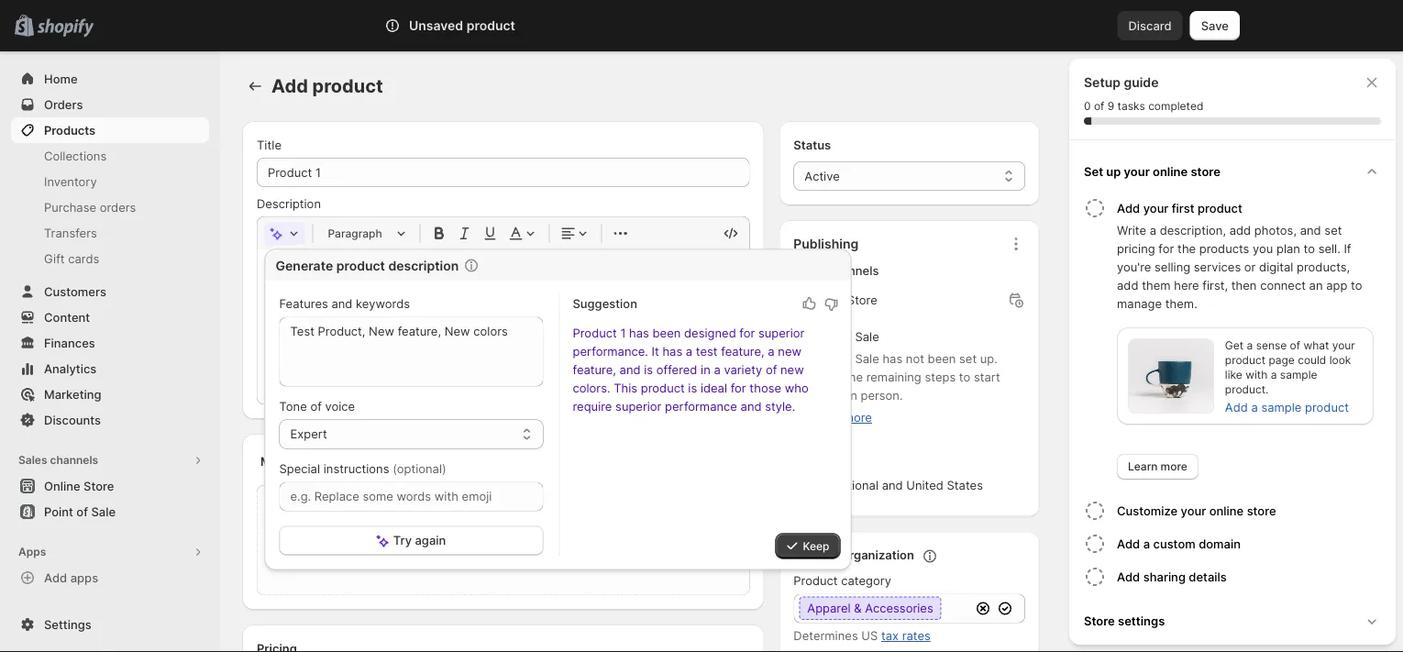 Task type: locate. For each thing, give the bounding box(es) containing it.
collections link
[[11, 143, 209, 169]]

online up domain on the bottom
[[1210, 504, 1244, 518]]

online inside customize your online store button
[[1210, 504, 1244, 518]]

tone
[[279, 400, 307, 414]]

products
[[44, 123, 95, 137]]

point of sale up finish
[[809, 330, 880, 344]]

0 vertical spatial set
[[1325, 223, 1343, 237]]

unsaved
[[409, 18, 463, 33]]

channels down discounts
[[50, 454, 98, 467]]

customize
[[1117, 504, 1178, 518]]

1 vertical spatial new
[[781, 363, 804, 377]]

product up product category
[[794, 548, 839, 562]]

point of sale down online store button
[[44, 505, 116, 519]]

sales down discounts
[[18, 454, 47, 467]]

publishing
[[794, 236, 859, 252]]

guide
[[1124, 75, 1159, 90]]

0 horizontal spatial been
[[653, 326, 681, 340]]

or inside write a description, add photos, and set pricing for the products you plan to sell. if you're selling services or digital products, add them here first, then connect an app to manage them.
[[1245, 260, 1256, 274]]

store up the first at the top right
[[1191, 164, 1221, 178]]

channels down publishing in the right top of the page
[[828, 264, 879, 278]]

2 horizontal spatial has
[[883, 352, 903, 366]]

1 horizontal spatial channels
[[828, 264, 879, 278]]

the inside write a description, add photos, and set pricing for the products you plan to sell. if you're selling services or digital products, add them here first, then connect an app to manage them.
[[1178, 241, 1196, 255]]

sale inside button
[[91, 505, 116, 519]]

0 horizontal spatial in
[[701, 363, 711, 377]]

point of sale link
[[11, 499, 209, 525]]

2 vertical spatial new
[[470, 524, 493, 538]]

your left the first at the top right
[[1144, 201, 1169, 215]]

0 horizontal spatial is
[[644, 363, 653, 377]]

sales
[[794, 264, 825, 278], [18, 454, 47, 467]]

learn more
[[1128, 460, 1188, 473]]

selling down finish
[[809, 389, 844, 403]]

1 horizontal spatial set
[[1325, 223, 1343, 237]]

product 1 has been designed for superior performance. it has a test feature, a new feature, and is offered in a variety of new colors. this product is ideal for those who require superior performance and style.
[[573, 326, 809, 414]]

plan
[[1277, 241, 1301, 255]]

been
[[653, 326, 681, 340], [928, 352, 956, 366]]

1 vertical spatial feature,
[[573, 363, 616, 377]]

1 horizontal spatial store
[[848, 293, 878, 307]]

1 horizontal spatial point of sale
[[809, 330, 880, 344]]

add up products
[[1230, 223, 1251, 237]]

store left settings
[[1084, 614, 1115, 628]]

point
[[809, 330, 837, 344], [809, 352, 837, 366], [44, 505, 73, 519]]

add for add apps
[[44, 571, 67, 585]]

in left person. at the bottom right
[[848, 389, 858, 403]]

0 vertical spatial add
[[1230, 223, 1251, 237]]

selling
[[1155, 260, 1191, 274], [809, 389, 844, 403]]

1 vertical spatial store
[[84, 479, 114, 493]]

sample down could
[[1281, 368, 1318, 382]]

steps
[[925, 370, 956, 384]]

add for add a custom domain
[[1117, 537, 1141, 551]]

apps button
[[11, 539, 209, 565]]

store down sales channels button
[[84, 479, 114, 493]]

0 horizontal spatial set
[[960, 352, 977, 366]]

2 vertical spatial store
[[1084, 614, 1115, 628]]

learn more link up customize
[[1117, 454, 1199, 480]]

mark customize your online store as done image
[[1084, 500, 1106, 522]]

been inside point of sale has not been set up. finish the remaining steps to start selling in person. learn more
[[928, 352, 956, 366]]

2 vertical spatial point
[[44, 505, 73, 519]]

then
[[1232, 278, 1257, 292]]

0 vertical spatial sales channels
[[794, 264, 879, 278]]

online store down publishing in the right top of the page
[[809, 293, 878, 307]]

0 horizontal spatial sales
[[18, 454, 47, 467]]

1 vertical spatial selling
[[809, 389, 844, 403]]

2 vertical spatial to
[[959, 370, 971, 384]]

1 horizontal spatial in
[[848, 389, 858, 403]]

been up the steps
[[928, 352, 956, 366]]

product for product organization
[[794, 548, 839, 562]]

set up the sell.
[[1325, 223, 1343, 237]]

0 vertical spatial superior
[[759, 326, 805, 340]]

mark add a custom domain as done image
[[1084, 533, 1106, 555]]

mark add your first product as done image
[[1084, 197, 1106, 219]]

a left custom
[[1144, 537, 1151, 551]]

point inside point of sale has not been set up. finish the remaining steps to start selling in person. learn more
[[809, 352, 837, 366]]

sample down product.
[[1262, 400, 1302, 414]]

Title text field
[[257, 158, 750, 187]]

0 vertical spatial feature,
[[721, 344, 765, 359]]

0 vertical spatial more
[[844, 411, 872, 425]]

services
[[1194, 260, 1241, 274]]

store down publishing in the right top of the page
[[848, 293, 878, 307]]

1 vertical spatial in
[[848, 389, 858, 403]]

learn down the who
[[809, 411, 840, 425]]

add a custom domain button
[[1117, 527, 1389, 561]]

1 horizontal spatial online store
[[809, 293, 878, 307]]

videos,
[[493, 548, 530, 561]]

orders
[[44, 97, 83, 111]]

selling up here
[[1155, 260, 1191, 274]]

1 vertical spatial set
[[960, 352, 977, 366]]

sales down publishing in the right top of the page
[[794, 264, 825, 278]]

1 vertical spatial sales channels
[[18, 454, 98, 467]]

store inside online store link
[[84, 479, 114, 493]]

Product category text field
[[794, 594, 971, 623]]

2 vertical spatial sale
[[91, 505, 116, 519]]

1 horizontal spatial selling
[[1155, 260, 1191, 274]]

sale inside point of sale has not been set up. finish the remaining steps to start selling in person. learn more
[[855, 352, 880, 366]]

add right mark add sharing details as done icon
[[1117, 570, 1141, 584]]

a down product.
[[1252, 400, 1258, 414]]

online down sales channels button
[[44, 479, 80, 493]]

upload new
[[430, 524, 493, 538]]

who
[[785, 381, 809, 395]]

add left apps
[[44, 571, 67, 585]]

has up remaining
[[883, 352, 903, 366]]

mark add sharing details as done image
[[1084, 566, 1106, 588]]

home
[[44, 72, 78, 86]]

to right app
[[1351, 278, 1363, 292]]

been up the it at the left of the page
[[653, 326, 681, 340]]

1 vertical spatial sale
[[855, 352, 880, 366]]

1 vertical spatial sample
[[1262, 400, 1302, 414]]

to left start
[[959, 370, 971, 384]]

remaining
[[867, 370, 922, 384]]

feature, up colors.
[[573, 363, 616, 377]]

online store down sales channels button
[[44, 479, 114, 493]]

product down keep
[[794, 574, 838, 588]]

or
[[1245, 260, 1256, 274], [533, 548, 544, 561]]

or up 'then'
[[1245, 260, 1256, 274]]

add down you're
[[1117, 278, 1139, 292]]

like
[[1225, 368, 1243, 382]]

0 vertical spatial online
[[1153, 164, 1188, 178]]

add inside button
[[1117, 201, 1141, 215]]

is down the it at the left of the page
[[644, 363, 653, 377]]

superior down the this
[[616, 400, 662, 414]]

more inside point of sale has not been set up. finish the remaining steps to start selling in person. learn more
[[844, 411, 872, 425]]

0 vertical spatial the
[[1178, 241, 1196, 255]]

0 horizontal spatial or
[[533, 548, 544, 561]]

0 vertical spatial store
[[1191, 164, 1221, 178]]

0 vertical spatial sale
[[855, 330, 880, 344]]

your up add a custom domain
[[1181, 504, 1207, 518]]

determines us tax rates
[[794, 629, 931, 643]]

product up "performance."
[[573, 326, 617, 340]]

0 horizontal spatial selling
[[809, 389, 844, 403]]

try
[[393, 533, 412, 548]]

finances
[[44, 336, 95, 350]]

been inside product 1 has been designed for superior performance. it has a test feature, a new feature, and is offered in a variety of new colors. this product is ideal for those who require superior performance and style.
[[653, 326, 681, 340]]

your inside button
[[1181, 504, 1207, 518]]

store
[[848, 293, 878, 307], [84, 479, 114, 493], [1084, 614, 1115, 628]]

accepts
[[404, 548, 446, 561]]

international
[[809, 478, 879, 493]]

1 horizontal spatial been
[[928, 352, 956, 366]]

0 vertical spatial sales
[[794, 264, 825, 278]]

for
[[1159, 241, 1175, 255], [740, 326, 755, 340], [731, 381, 746, 395]]

the right finish
[[845, 370, 863, 384]]

0 horizontal spatial sales channels
[[18, 454, 98, 467]]

1 horizontal spatial the
[[1178, 241, 1196, 255]]

1 horizontal spatial sales channels
[[794, 264, 879, 278]]

0 vertical spatial channels
[[828, 264, 879, 278]]

1 vertical spatial the
[[845, 370, 863, 384]]

with
[[1246, 368, 1268, 382]]

1 vertical spatial online
[[1210, 504, 1244, 518]]

or left '3d'
[[533, 548, 544, 561]]

0 horizontal spatial the
[[845, 370, 863, 384]]

1 vertical spatial or
[[533, 548, 544, 561]]

selling inside point of sale has not been set up. finish the remaining steps to start selling in person. learn more
[[809, 389, 844, 403]]

0 horizontal spatial learn
[[809, 411, 840, 425]]

0 vertical spatial learn more link
[[809, 411, 872, 425]]

states
[[947, 478, 983, 493]]

0 vertical spatial for
[[1159, 241, 1175, 255]]

transfers link
[[11, 220, 209, 246]]

1 horizontal spatial add
[[1230, 223, 1251, 237]]

online up add your first product
[[1153, 164, 1188, 178]]

0 vertical spatial point
[[809, 330, 837, 344]]

1 horizontal spatial learn more link
[[1117, 454, 1199, 480]]

product for product category
[[794, 574, 838, 588]]

keep button
[[776, 533, 841, 559]]

set inside write a description, add photos, and set pricing for the products you plan to sell. if you're selling services or digital products, add them here first, then connect an app to manage them.
[[1325, 223, 1343, 237]]

product
[[467, 18, 515, 33], [312, 75, 383, 97], [1198, 201, 1243, 215], [336, 258, 385, 273], [1225, 354, 1266, 367], [641, 381, 685, 395], [1306, 400, 1349, 414]]

2 horizontal spatial store
[[1084, 614, 1115, 628]]

upload new button
[[419, 518, 504, 544]]

add your first product element
[[1081, 221, 1389, 480]]

in down test
[[701, 363, 711, 377]]

set left up.
[[960, 352, 977, 366]]

set inside point of sale has not been set up. finish the remaining steps to start selling in person. learn more
[[960, 352, 977, 366]]

0 vertical spatial online
[[809, 293, 844, 307]]

add up title
[[272, 75, 308, 97]]

first,
[[1203, 278, 1228, 292]]

for down variety
[[731, 381, 746, 395]]

a up ideal
[[714, 363, 721, 377]]

add for add sharing details
[[1117, 570, 1141, 584]]

0 horizontal spatial superior
[[616, 400, 662, 414]]

0 horizontal spatial online
[[1153, 164, 1188, 178]]

your inside button
[[1144, 201, 1169, 215]]

description
[[257, 196, 321, 211]]

more down person. at the bottom right
[[844, 411, 872, 425]]

0 vertical spatial in
[[701, 363, 711, 377]]

of inside button
[[76, 505, 88, 519]]

0 vertical spatial product
[[573, 326, 617, 340]]

of inside point of sale has not been set up. finish the remaining steps to start selling in person. learn more
[[841, 352, 852, 366]]

generate
[[276, 258, 333, 273]]

your up look
[[1333, 339, 1356, 352]]

to
[[1304, 241, 1316, 255], [1351, 278, 1363, 292], [959, 370, 971, 384]]

to left the sell.
[[1304, 241, 1316, 255]]

page
[[1269, 354, 1295, 367]]

a right write
[[1150, 223, 1157, 237]]

the down "description,"
[[1178, 241, 1196, 255]]

1 vertical spatial online
[[44, 479, 80, 493]]

add up write
[[1117, 201, 1141, 215]]

status
[[794, 138, 831, 152]]

add your first product
[[1117, 201, 1243, 215]]

1 horizontal spatial more
[[1161, 460, 1188, 473]]

connect
[[1261, 278, 1306, 292]]

sales channels down discounts
[[18, 454, 98, 467]]

for right pricing
[[1159, 241, 1175, 255]]

a left test
[[686, 344, 693, 359]]

1 vertical spatial add
[[1117, 278, 1139, 292]]

add down product.
[[1225, 400, 1248, 414]]

and up the sell.
[[1301, 223, 1322, 237]]

orders link
[[11, 92, 209, 117]]

app
[[1327, 278, 1348, 292]]

tax
[[882, 629, 899, 643]]

a
[[1150, 223, 1157, 237], [1247, 339, 1253, 352], [686, 344, 693, 359], [768, 344, 775, 359], [714, 363, 721, 377], [1271, 368, 1277, 382], [1252, 400, 1258, 414], [1144, 537, 1151, 551]]

content
[[44, 310, 90, 324]]

determines
[[794, 629, 858, 643]]

selling inside write a description, add photos, and set pricing for the products you plan to sell. if you're selling services or digital products, add them here first, then connect an app to manage them.
[[1155, 260, 1191, 274]]

e.g. Replace some words with emoji text field
[[279, 482, 544, 511]]

1 horizontal spatial is
[[688, 381, 697, 395]]

and left united
[[882, 478, 903, 493]]

title
[[257, 138, 282, 152]]

0 vertical spatial selling
[[1155, 260, 1191, 274]]

1 vertical spatial store
[[1247, 504, 1277, 518]]

description
[[388, 258, 459, 273]]

tax rates link
[[882, 629, 931, 643]]

the inside point of sale has not been set up. finish the remaining steps to start selling in person. learn more
[[845, 370, 863, 384]]

discard
[[1129, 18, 1172, 33]]

inventory link
[[11, 169, 209, 194]]

customers
[[44, 284, 106, 299]]

0 vertical spatial been
[[653, 326, 681, 340]]

1 horizontal spatial superior
[[759, 326, 805, 340]]

0 horizontal spatial online
[[44, 479, 80, 493]]

1 horizontal spatial store
[[1247, 504, 1277, 518]]

sell.
[[1319, 241, 1341, 255]]

sales channels down publishing in the right top of the page
[[794, 264, 879, 278]]

1 vertical spatial point of sale
[[44, 505, 116, 519]]

more up customize your online store
[[1161, 460, 1188, 473]]

0 vertical spatial sample
[[1281, 368, 1318, 382]]

learn inside add your first product element
[[1128, 460, 1158, 473]]

0 horizontal spatial store
[[84, 479, 114, 493]]

inventory
[[44, 174, 97, 189]]

1 vertical spatial learn more link
[[1117, 454, 1199, 480]]

1 vertical spatial online store
[[44, 479, 114, 493]]

for up variety
[[740, 326, 755, 340]]

0 vertical spatial to
[[1304, 241, 1316, 255]]

online
[[1153, 164, 1188, 178], [1210, 504, 1244, 518]]

has right the it at the left of the page
[[663, 344, 683, 359]]

online down publishing in the right top of the page
[[809, 293, 844, 307]]

store inside button
[[1247, 504, 1277, 518]]

1 vertical spatial learn
[[1128, 460, 1158, 473]]

has inside point of sale has not been set up. finish the remaining steps to start selling in person. learn more
[[883, 352, 903, 366]]

1 vertical spatial sales
[[18, 454, 47, 467]]

product inside product 1 has been designed for superior performance. it has a test feature, a new feature, and is offered in a variety of new colors. this product is ideal for those who require superior performance and style.
[[641, 381, 685, 395]]

learn more link
[[809, 411, 872, 425], [1117, 454, 1199, 480]]

and
[[1301, 223, 1322, 237], [332, 297, 353, 311], [620, 363, 641, 377], [741, 400, 762, 414], [882, 478, 903, 493]]

product inside product 1 has been designed for superior performance. it has a test feature, a new feature, and is offered in a variety of new colors. this product is ideal for those who require superior performance and style.
[[573, 326, 617, 340]]

is
[[644, 363, 653, 377], [688, 381, 697, 395]]

and down those
[[741, 400, 762, 414]]

discard button
[[1118, 11, 1183, 40]]

your right up
[[1124, 164, 1150, 178]]

is up performance
[[688, 381, 697, 395]]

1 vertical spatial been
[[928, 352, 956, 366]]

0 horizontal spatial more
[[844, 411, 872, 425]]

0 horizontal spatial learn more link
[[809, 411, 872, 425]]

store up add a custom domain button
[[1247, 504, 1277, 518]]

learn up customize
[[1128, 460, 1158, 473]]

1 vertical spatial product
[[794, 548, 839, 562]]

superior up variety
[[759, 326, 805, 340]]

and inside write a description, add photos, and set pricing for the products you plan to sell. if you're selling services or digital products, add them here first, then connect an app to manage them.
[[1301, 223, 1322, 237]]

require
[[573, 400, 612, 414]]

1 horizontal spatial learn
[[1128, 460, 1158, 473]]

feature, up variety
[[721, 344, 765, 359]]

add right mark add a custom domain as done icon on the bottom right of page
[[1117, 537, 1141, 551]]

has right 1
[[629, 326, 649, 340]]

1 horizontal spatial online
[[1210, 504, 1244, 518]]

set for and
[[1325, 223, 1343, 237]]

product inside button
[[1198, 201, 1243, 215]]

(optional)
[[393, 462, 447, 476]]

add for add your first product
[[1117, 201, 1141, 215]]

1 horizontal spatial feature,
[[721, 344, 765, 359]]

0 of 9 tasks completed
[[1084, 100, 1204, 113]]

store
[[1191, 164, 1221, 178], [1247, 504, 1277, 518]]

to inside point of sale has not been set up. finish the remaining steps to start selling in person. learn more
[[959, 370, 971, 384]]

3d
[[547, 548, 562, 561]]

1 vertical spatial channels
[[50, 454, 98, 467]]

0 vertical spatial online store
[[809, 293, 878, 307]]

1 vertical spatial more
[[1161, 460, 1188, 473]]

learn more link down finish
[[809, 411, 872, 425]]

sales channels inside button
[[18, 454, 98, 467]]

1 horizontal spatial or
[[1245, 260, 1256, 274]]

1 vertical spatial point
[[809, 352, 837, 366]]



Task type: vqa. For each thing, say whether or not it's contained in the screenshot.
tax
yes



Task type: describe. For each thing, give the bounding box(es) containing it.
product.
[[1225, 383, 1269, 396]]

a up those
[[768, 344, 775, 359]]

those
[[750, 381, 782, 395]]

setup guide dialog
[[1070, 59, 1396, 652]]

learn more link inside add your first product element
[[1117, 454, 1199, 480]]

instructions
[[324, 462, 389, 476]]

in inside product 1 has been designed for superior performance. it has a test feature, a new feature, and is offered in a variety of new colors. this product is ideal for those who require superior performance and style.
[[701, 363, 711, 377]]

learn inside point of sale has not been set up. finish the remaining steps to start selling in person. learn more
[[809, 411, 840, 425]]

models
[[565, 548, 603, 561]]

could
[[1298, 354, 1327, 367]]

paragraph
[[328, 227, 382, 240]]

search button
[[436, 11, 968, 40]]

accepts images, videos, or 3d models
[[404, 548, 603, 561]]

custom
[[1154, 537, 1196, 551]]

product organization
[[794, 548, 915, 562]]

special instructions (optional)
[[279, 462, 447, 476]]

a down page
[[1271, 368, 1277, 382]]

of inside the get a sense of what your product page could look like with a sample product. add a sample product
[[1290, 339, 1301, 352]]

add apps button
[[11, 565, 209, 591]]

settings link
[[11, 612, 209, 638]]

store settings button
[[1077, 601, 1389, 641]]

start
[[974, 370, 1001, 384]]

pricing
[[1117, 241, 1156, 255]]

products,
[[1297, 260, 1351, 274]]

completed
[[1149, 100, 1204, 113]]

online store inside button
[[44, 479, 114, 493]]

0 vertical spatial store
[[848, 293, 878, 307]]

shopify image
[[37, 19, 94, 37]]

look
[[1330, 354, 1352, 367]]

1 vertical spatial is
[[688, 381, 697, 395]]

voice
[[325, 400, 355, 414]]

0 vertical spatial point of sale
[[809, 330, 880, 344]]

again
[[415, 533, 446, 548]]

the for for
[[1178, 241, 1196, 255]]

active
[[805, 169, 840, 183]]

media
[[261, 454, 296, 468]]

your inside the get a sense of what your product page could look like with a sample product. add a sample product
[[1333, 339, 1356, 352]]

add apps
[[44, 571, 98, 585]]

this
[[614, 381, 638, 395]]

apps
[[70, 571, 98, 585]]

new inside upload new button
[[470, 524, 493, 538]]

sales inside button
[[18, 454, 47, 467]]

0 vertical spatial is
[[644, 363, 653, 377]]

1 horizontal spatial has
[[663, 344, 683, 359]]

add sharing details
[[1117, 570, 1227, 584]]

product for product 1 has been designed for superior performance. it has a test feature, a new feature, and is offered in a variety of new colors. this product is ideal for those who require superior performance and style.
[[573, 326, 617, 340]]

a right get
[[1247, 339, 1253, 352]]

purchase orders
[[44, 200, 136, 214]]

united
[[907, 478, 944, 493]]

details
[[1189, 570, 1227, 584]]

Features and keywords text field
[[279, 317, 544, 387]]

customers link
[[11, 279, 209, 305]]

designed
[[684, 326, 736, 340]]

collections
[[44, 149, 107, 163]]

special
[[279, 462, 320, 476]]

purchase
[[44, 200, 96, 214]]

cards
[[68, 251, 99, 266]]

setup
[[1084, 75, 1121, 90]]

the for finish
[[845, 370, 863, 384]]

here
[[1174, 278, 1200, 292]]

1
[[621, 326, 626, 340]]

add for add product
[[272, 75, 308, 97]]

rates
[[902, 629, 931, 643]]

1 horizontal spatial online
[[809, 293, 844, 307]]

ideal
[[701, 381, 728, 395]]

sharing
[[1144, 570, 1186, 584]]

discounts link
[[11, 407, 209, 433]]

customize your online store
[[1117, 504, 1277, 518]]

save
[[1202, 18, 1229, 33]]

keywords
[[356, 297, 410, 311]]

settings
[[1118, 614, 1165, 628]]

analytics
[[44, 361, 97, 376]]

gift cards link
[[11, 246, 209, 272]]

manage
[[1117, 296, 1162, 311]]

channels inside button
[[50, 454, 98, 467]]

us
[[862, 629, 878, 643]]

search
[[466, 18, 505, 33]]

your inside button
[[1124, 164, 1150, 178]]

1 vertical spatial for
[[740, 326, 755, 340]]

add inside the get a sense of what your product page could look like with a sample product. add a sample product
[[1225, 400, 1248, 414]]

point inside button
[[44, 505, 73, 519]]

sales channels button
[[11, 448, 209, 473]]

set for been
[[960, 352, 977, 366]]

online inside set up your online store button
[[1153, 164, 1188, 178]]

more inside add your first product element
[[1161, 460, 1188, 473]]

domain
[[1199, 537, 1241, 551]]

them
[[1142, 278, 1171, 292]]

digital
[[1260, 260, 1294, 274]]

in inside point of sale has not been set up. finish the remaining steps to start selling in person. learn more
[[848, 389, 858, 403]]

for inside write a description, add photos, and set pricing for the products you plan to sell. if you're selling services or digital products, add them here first, then connect an app to manage them.
[[1159, 241, 1175, 255]]

store inside button
[[1191, 164, 1221, 178]]

0 horizontal spatial feature,
[[573, 363, 616, 377]]

add a sample product button
[[1214, 394, 1360, 420]]

2 vertical spatial for
[[731, 381, 746, 395]]

a inside button
[[1144, 537, 1151, 551]]

international and united states
[[809, 478, 983, 493]]

1 vertical spatial superior
[[616, 400, 662, 414]]

expert
[[290, 427, 327, 441]]

first
[[1172, 201, 1195, 215]]

images,
[[449, 548, 490, 561]]

0 vertical spatial new
[[778, 344, 802, 359]]

online store button
[[0, 473, 220, 499]]

and right features
[[332, 297, 353, 311]]

up
[[1107, 164, 1121, 178]]

variety
[[724, 363, 763, 377]]

of inside product 1 has been designed for superior performance. it has a test feature, a new feature, and is offered in a variety of new colors. this product is ideal for those who require superior performance and style.
[[766, 363, 777, 377]]

point of sale inside button
[[44, 505, 116, 519]]

customize your online store button
[[1117, 494, 1389, 527]]

unsaved product
[[409, 18, 515, 33]]

photos,
[[1255, 223, 1297, 237]]

save button
[[1191, 11, 1240, 40]]

a inside write a description, add photos, and set pricing for the products you plan to sell. if you're selling services or digital products, add them here first, then connect an app to manage them.
[[1150, 223, 1157, 237]]

features
[[279, 297, 328, 311]]

online inside button
[[44, 479, 80, 493]]

0 horizontal spatial add
[[1117, 278, 1139, 292]]

generate product description
[[276, 258, 459, 273]]

product category
[[794, 574, 892, 588]]

1 vertical spatial to
[[1351, 278, 1363, 292]]

store inside the 'store settings' button
[[1084, 614, 1115, 628]]

try again
[[393, 533, 446, 548]]

set up your online store
[[1084, 164, 1221, 178]]

0 horizontal spatial has
[[629, 326, 649, 340]]

marketing
[[44, 387, 101, 401]]

0
[[1084, 100, 1091, 113]]

and up the this
[[620, 363, 641, 377]]

tone of voice
[[279, 400, 355, 414]]

home link
[[11, 66, 209, 92]]

it
[[652, 344, 659, 359]]

category
[[841, 574, 892, 588]]



